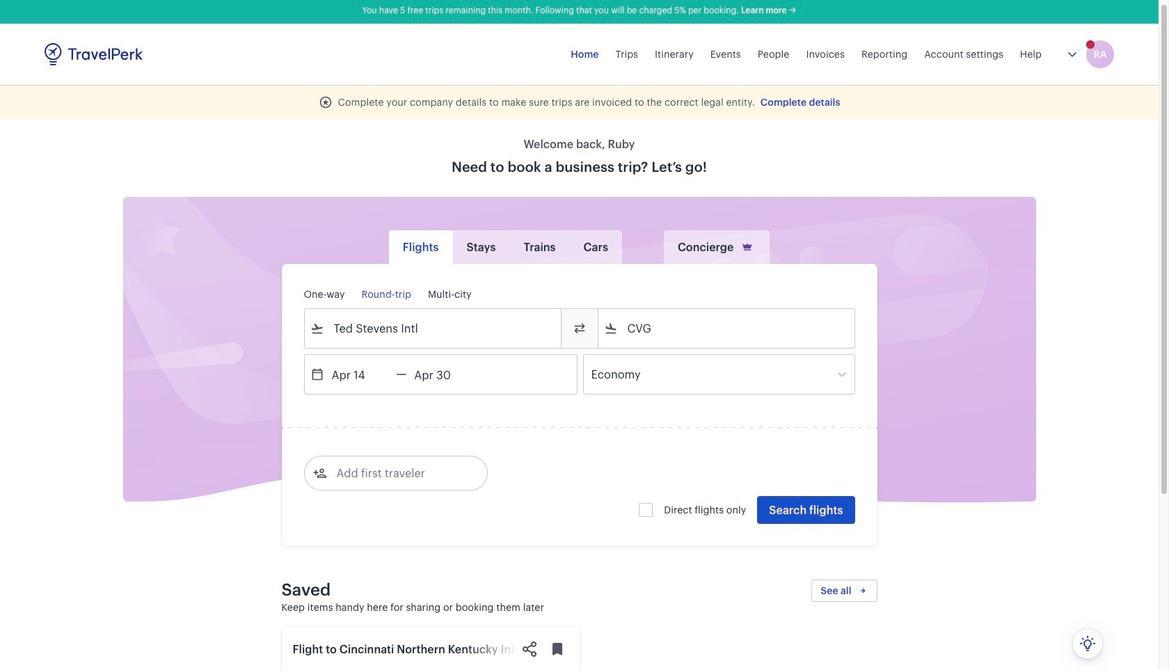 Task type: describe. For each thing, give the bounding box(es) containing it.
To search field
[[618, 318, 837, 340]]



Task type: locate. For each thing, give the bounding box(es) containing it.
Depart text field
[[324, 355, 397, 394]]

Add first traveler search field
[[327, 462, 472, 485]]

From search field
[[324, 318, 543, 340]]

Return text field
[[407, 355, 479, 394]]



